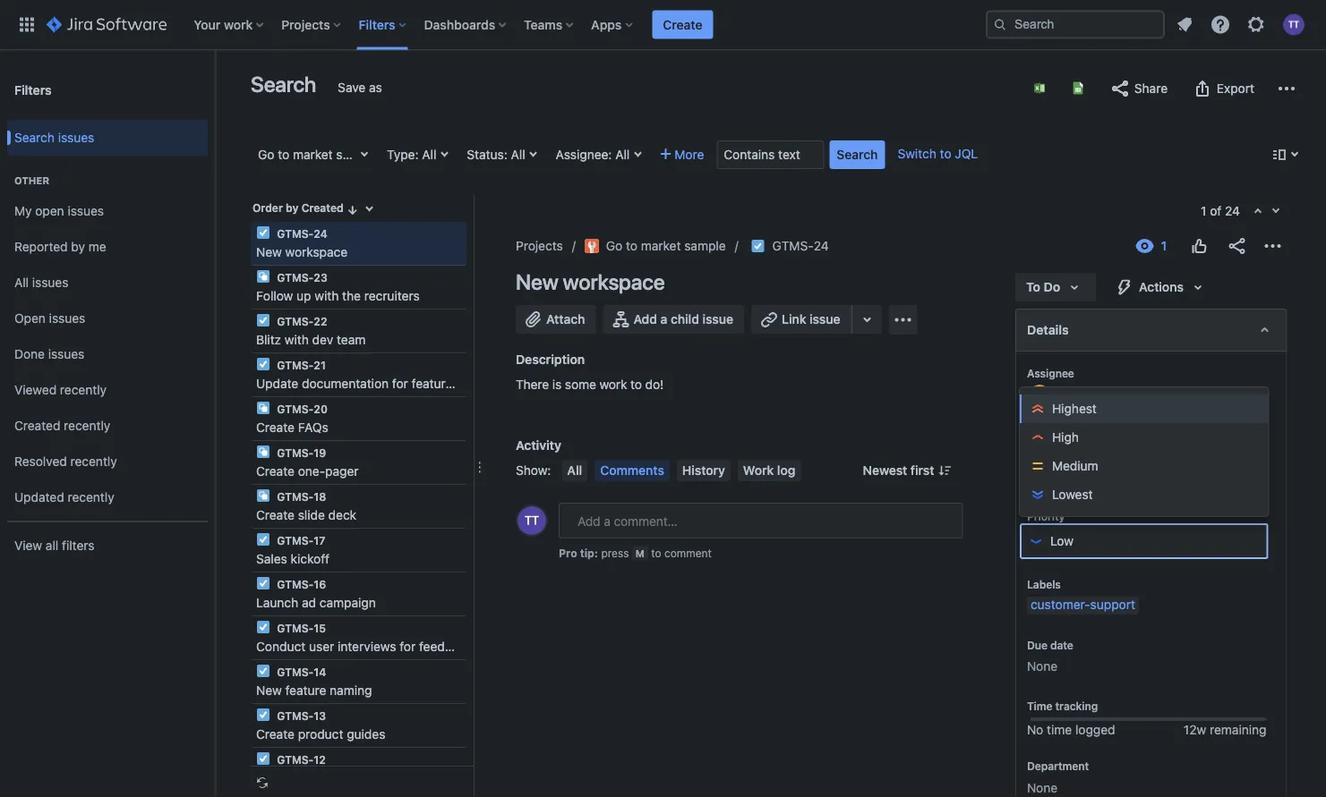 Task type: vqa. For each thing, say whether or not it's contained in the screenshot.
The Sign
no



Task type: locate. For each thing, give the bounding box(es) containing it.
3 sub task image from the top
[[256, 489, 270, 503]]

time tracking
[[1027, 700, 1098, 713]]

all inside all button
[[567, 463, 582, 478]]

0 vertical spatial for
[[392, 377, 408, 391]]

2 task image from the top
[[256, 533, 270, 547]]

task image
[[256, 226, 270, 240], [751, 239, 765, 253], [256, 357, 270, 372], [256, 577, 270, 591], [256, 665, 270, 679], [256, 708, 270, 723], [256, 752, 270, 767]]

gtms-24 link
[[773, 236, 829, 257]]

1 vertical spatial created
[[14, 419, 60, 434]]

search for search button
[[837, 147, 878, 162]]

details element
[[1015, 309, 1287, 352]]

gtms- up conduct
[[277, 622, 314, 635]]

apps button
[[586, 10, 640, 39]]

new for gtms-24
[[256, 245, 282, 260]]

workspace up 23
[[285, 245, 348, 260]]

1 horizontal spatial 24
[[814, 239, 829, 253]]

0 vertical spatial market
[[293, 147, 333, 162]]

jira software image
[[47, 14, 167, 35], [47, 14, 167, 35]]

gtms- up sales kickoff
[[277, 535, 314, 547]]

create inside button
[[663, 17, 703, 32]]

issue right "child"
[[703, 312, 734, 327]]

gtms- for create product guides
[[277, 710, 314, 723]]

all for assignee: all
[[615, 147, 630, 162]]

issue right link in the right top of the page
[[810, 312, 841, 327]]

copy link to issue image
[[825, 238, 840, 253]]

open issues link
[[7, 301, 208, 337]]

create down sub task icon
[[256, 464, 295, 479]]

status:
[[467, 147, 508, 162]]

me for reported by me
[[88, 240, 106, 254]]

1 horizontal spatial workspace
[[563, 270, 665, 295]]

create for create slide deck
[[256, 508, 295, 523]]

created inside other group
[[14, 419, 60, 434]]

market right go to market sample icon
[[641, 239, 681, 253]]

1 vertical spatial with
[[285, 333, 309, 347]]

no
[[1027, 723, 1043, 738]]

1 horizontal spatial sample
[[684, 239, 726, 253]]

1 horizontal spatial feature
[[412, 377, 453, 391]]

remaining
[[1210, 723, 1266, 738]]

follow up with the recruiters
[[256, 289, 420, 304]]

help image
[[1210, 14, 1231, 35]]

gtms-15
[[274, 622, 326, 635]]

pro
[[559, 547, 577, 560]]

all right status:
[[511, 147, 525, 162]]

me inside button
[[1084, 414, 1102, 429]]

issues for all issues
[[32, 275, 68, 290]]

switch to jql link
[[898, 146, 978, 161]]

task image inside gtms-12 link
[[256, 752, 270, 767]]

notifications image
[[1174, 14, 1196, 35]]

sub task image for create slide deck
[[256, 489, 270, 503]]

sales
[[256, 552, 287, 567]]

task image down order
[[256, 226, 270, 240]]

new down "gtms-14"
[[256, 684, 282, 699]]

work right some
[[600, 378, 627, 392]]

1
[[1201, 204, 1207, 219]]

1 vertical spatial projects
[[516, 239, 563, 253]]

0 vertical spatial new
[[256, 245, 282, 260]]

jql
[[955, 146, 978, 161]]

go inside "link"
[[606, 239, 623, 253]]

0 vertical spatial go to market sample
[[258, 147, 378, 162]]

0 horizontal spatial new workspace
[[256, 245, 348, 260]]

1 horizontal spatial gtms-24
[[773, 239, 829, 253]]

0 vertical spatial projects
[[281, 17, 330, 32]]

go to market sample image
[[585, 239, 599, 253]]

task image left gtms-13
[[256, 708, 270, 723]]

0 vertical spatial feature
[[412, 377, 453, 391]]

2 issue from the left
[[810, 312, 841, 327]]

created left small 'image'
[[301, 202, 344, 214]]

0 vertical spatial me
[[88, 240, 106, 254]]

0 horizontal spatial market
[[293, 147, 333, 162]]

save as
[[338, 80, 382, 95]]

none down due
[[1027, 660, 1057, 674]]

new workspace up gtms-23
[[256, 245, 348, 260]]

order by created
[[253, 202, 344, 214]]

0 horizontal spatial sample
[[336, 147, 378, 162]]

projects left go to market sample icon
[[516, 239, 563, 253]]

new down the projects link
[[516, 270, 558, 295]]

0 vertical spatial go
[[258, 147, 274, 162]]

recently down 'viewed recently' link
[[64, 419, 110, 434]]

1 vertical spatial go to market sample
[[606, 239, 726, 253]]

search left switch
[[837, 147, 878, 162]]

recently
[[60, 383, 107, 398], [64, 419, 110, 434], [70, 455, 117, 469], [68, 490, 114, 505]]

1 vertical spatial workspace
[[563, 270, 665, 295]]

all right assignee:
[[615, 147, 630, 162]]

assign to me
[[1027, 414, 1102, 429]]

search
[[251, 72, 316, 97], [14, 130, 55, 145], [837, 147, 878, 162]]

projects for projects popup button
[[281, 17, 330, 32]]

0 vertical spatial by
[[286, 202, 299, 214]]

1 vertical spatial by
[[71, 240, 85, 254]]

all right type:
[[422, 147, 437, 162]]

date
[[1050, 639, 1073, 652]]

0 horizontal spatial created
[[14, 419, 60, 434]]

department none
[[1027, 761, 1089, 796]]

1 sub task image from the top
[[256, 270, 270, 284]]

projects link
[[516, 236, 563, 257]]

create down gtms-18
[[256, 508, 295, 523]]

gtms- for conduct user interviews for feedback
[[277, 622, 314, 635]]

all
[[422, 147, 437, 162], [511, 147, 525, 162], [615, 147, 630, 162], [14, 275, 29, 290], [567, 463, 582, 478]]

with down 23
[[315, 289, 339, 304]]

18
[[314, 491, 326, 503]]

there is some work to do!
[[516, 378, 664, 392]]

filters up as
[[359, 17, 395, 32]]

primary element
[[11, 0, 986, 50]]

share link
[[1101, 74, 1177, 103]]

gtms-24
[[274, 227, 328, 240], [773, 239, 829, 253]]

me inside other group
[[88, 240, 106, 254]]

me down my open issues link
[[88, 240, 106, 254]]

0 vertical spatial sample
[[336, 147, 378, 162]]

customer-
[[1030, 598, 1090, 613]]

sub task image up follow
[[256, 270, 270, 284]]

24 up the link issue
[[814, 239, 829, 253]]

search image
[[993, 17, 1008, 32]]

24 down order by created link
[[314, 227, 328, 240]]

3 task image from the top
[[256, 621, 270, 635]]

19
[[314, 447, 326, 459]]

24 right of
[[1225, 204, 1240, 219]]

due
[[1027, 639, 1047, 652]]

0 vertical spatial new workspace
[[256, 245, 348, 260]]

task image left gtms-24 link
[[751, 239, 765, 253]]

gtms-14
[[274, 666, 326, 679]]

gtms- up the create one-pager
[[277, 447, 314, 459]]

priority pin to top. only you can see pinned fields. image
[[1068, 510, 1083, 524]]

create right apps dropdown button
[[663, 17, 703, 32]]

task image up the launch at the left of page
[[256, 577, 270, 591]]

none down department
[[1027, 781, 1057, 796]]

1 vertical spatial sub task image
[[256, 401, 270, 416]]

recently down resolved recently link
[[68, 490, 114, 505]]

search inside button
[[837, 147, 878, 162]]

0 vertical spatial task image
[[256, 313, 270, 328]]

sub task image
[[256, 270, 270, 284], [256, 401, 270, 416], [256, 489, 270, 503]]

go to market sample inside dropdown button
[[258, 147, 378, 162]]

sample
[[336, 147, 378, 162], [684, 239, 726, 253]]

1 horizontal spatial by
[[286, 202, 299, 214]]

create for create faqs
[[256, 420, 295, 435]]

sub task image left gtms-18
[[256, 489, 270, 503]]

Add a comment… field
[[559, 503, 963, 539]]

0 horizontal spatial go
[[258, 147, 274, 162]]

gtms- up create faqs
[[277, 403, 314, 416]]

0 vertical spatial none
[[1027, 660, 1057, 674]]

issues inside search issues link
[[58, 130, 94, 145]]

viewed
[[14, 383, 57, 398]]

0 vertical spatial search
[[251, 72, 316, 97]]

campaign
[[320, 596, 376, 611]]

to left do!
[[631, 378, 642, 392]]

search up other
[[14, 130, 55, 145]]

gtms- up product
[[277, 710, 314, 723]]

go right go to market sample icon
[[606, 239, 623, 253]]

0 horizontal spatial projects
[[281, 17, 330, 32]]

0 horizontal spatial by
[[71, 240, 85, 254]]

1 vertical spatial filters
[[14, 82, 52, 97]]

to right go to market sample icon
[[626, 239, 638, 253]]

gtms- up "update"
[[277, 359, 314, 372]]

created down viewed
[[14, 419, 60, 434]]

1 vertical spatial go
[[606, 239, 623, 253]]

1 horizontal spatial me
[[1084, 414, 1102, 429]]

add a child issue
[[634, 312, 734, 327]]

other group
[[7, 156, 208, 521]]

small image
[[345, 203, 360, 217]]

order
[[253, 202, 283, 214]]

for left feedback
[[400, 640, 416, 655]]

task image for create product guides
[[256, 708, 270, 723]]

1 horizontal spatial filters
[[359, 17, 395, 32]]

1 horizontal spatial projects
[[516, 239, 563, 253]]

by for order
[[286, 202, 299, 214]]

new workspace
[[256, 245, 348, 260], [516, 270, 665, 295]]

1 vertical spatial new workspace
[[516, 270, 665, 295]]

gtms- for sales kickoff
[[277, 535, 314, 547]]

task image for new workspace
[[256, 226, 270, 240]]

0 horizontal spatial issue
[[703, 312, 734, 327]]

0 horizontal spatial workspace
[[285, 245, 348, 260]]

new up gtms-23
[[256, 245, 282, 260]]

banner
[[0, 0, 1326, 50]]

0 vertical spatial with
[[315, 289, 339, 304]]

1 horizontal spatial with
[[315, 289, 339, 304]]

gtms-
[[277, 227, 314, 240], [773, 239, 814, 253], [277, 271, 314, 284], [277, 315, 314, 328], [277, 359, 314, 372], [277, 403, 314, 416], [277, 447, 314, 459], [277, 491, 314, 503], [277, 535, 314, 547], [277, 579, 314, 591], [277, 622, 314, 635], [277, 666, 314, 679], [277, 710, 314, 723], [277, 754, 314, 767]]

1 vertical spatial sample
[[684, 239, 726, 253]]

resolved recently
[[14, 455, 117, 469]]

sample up "child"
[[684, 239, 726, 253]]

comments button
[[595, 460, 670, 482]]

1 vertical spatial me
[[1084, 414, 1102, 429]]

switch
[[898, 146, 937, 161]]

for
[[392, 377, 408, 391], [400, 640, 416, 655]]

sub task image for follow up with the recruiters
[[256, 270, 270, 284]]

recently for viewed recently
[[60, 383, 107, 398]]

new workspace down go to market sample icon
[[516, 270, 665, 295]]

interviews
[[338, 640, 396, 655]]

open
[[14, 311, 46, 326]]

1 vertical spatial none
[[1027, 781, 1057, 796]]

go to market sample link
[[585, 236, 726, 257]]

gtms- up blitz with dev team at the left of the page
[[277, 315, 314, 328]]

first
[[911, 463, 935, 478]]

2 none from the top
[[1027, 781, 1057, 796]]

1 horizontal spatial market
[[641, 239, 681, 253]]

2 vertical spatial new
[[256, 684, 282, 699]]

0 vertical spatial sub task image
[[256, 270, 270, 284]]

sidebar navigation image
[[195, 72, 235, 107]]

filters
[[359, 17, 395, 32], [14, 82, 52, 97]]

gtms- down order by created
[[277, 227, 314, 240]]

issues inside open issues link
[[49, 311, 85, 326]]

issues for open issues
[[49, 311, 85, 326]]

work
[[224, 17, 253, 32], [600, 378, 627, 392]]

guides
[[347, 728, 385, 742]]

task image
[[256, 313, 270, 328], [256, 533, 270, 547], [256, 621, 270, 635]]

2 vertical spatial search
[[837, 147, 878, 162]]

projects inside popup button
[[281, 17, 330, 32]]

all right show:
[[567, 463, 582, 478]]

2 horizontal spatial search
[[837, 147, 878, 162]]

gtms-24 down order by created
[[274, 227, 328, 240]]

other
[[14, 175, 49, 187]]

by right order
[[286, 202, 299, 214]]

21
[[314, 359, 326, 372]]

gtms- for create slide deck
[[277, 491, 314, 503]]

link issue
[[782, 312, 841, 327]]

0 horizontal spatial go to market sample
[[258, 147, 378, 162]]

gtms- up up
[[277, 271, 314, 284]]

feature down "gtms-14"
[[285, 684, 326, 699]]

workspace
[[285, 245, 348, 260], [563, 270, 665, 295]]

do
[[1043, 280, 1060, 295]]

viewed recently link
[[7, 373, 208, 408]]

0 vertical spatial work
[[224, 17, 253, 32]]

gtms- up new feature naming
[[277, 666, 314, 679]]

filters inside popup button
[[359, 17, 395, 32]]

to inside assign to me button
[[1069, 414, 1080, 429]]

work right your on the top
[[224, 17, 253, 32]]

conduct
[[256, 640, 306, 655]]

1 vertical spatial market
[[641, 239, 681, 253]]

1 horizontal spatial created
[[301, 202, 344, 214]]

gtms- up create slide deck
[[277, 491, 314, 503]]

show:
[[516, 463, 551, 478]]

do!
[[645, 378, 664, 392]]

created recently link
[[7, 408, 208, 444]]

1 issue from the left
[[703, 312, 734, 327]]

activity
[[516, 438, 561, 453]]

none inside due date none
[[1027, 660, 1057, 674]]

by inside order by created link
[[286, 202, 299, 214]]

to left jql
[[940, 146, 952, 161]]

1 horizontal spatial issue
[[810, 312, 841, 327]]

recently down the created recently link
[[70, 455, 117, 469]]

reported
[[14, 240, 68, 254]]

Search issues using keywords text field
[[717, 141, 824, 169]]

1 horizontal spatial go to market sample
[[606, 239, 726, 253]]

reported by me
[[14, 240, 106, 254]]

13
[[314, 710, 326, 723]]

1 vertical spatial work
[[600, 378, 627, 392]]

logged
[[1075, 723, 1115, 738]]

0 horizontal spatial feature
[[285, 684, 326, 699]]

your profile and settings image
[[1283, 14, 1305, 35]]

all inside all issues link
[[14, 275, 29, 290]]

not available - this is the first issue image
[[1251, 205, 1266, 219]]

by right the reported
[[71, 240, 85, 254]]

0 vertical spatial filters
[[359, 17, 395, 32]]

for right 'documentation'
[[392, 377, 408, 391]]

gtms-21
[[274, 359, 326, 372]]

task image down conduct
[[256, 665, 270, 679]]

new feature naming
[[256, 684, 372, 699]]

newest first image
[[938, 464, 952, 478]]

all up open
[[14, 275, 29, 290]]

go to market sample button
[[251, 141, 378, 169]]

history
[[682, 463, 725, 478]]

1 none from the top
[[1027, 660, 1057, 674]]

created recently
[[14, 419, 110, 434]]

m
[[636, 548, 645, 560]]

workspace down go to market sample icon
[[563, 270, 665, 295]]

create
[[663, 17, 703, 32], [256, 420, 295, 435], [256, 464, 295, 479], [256, 508, 295, 523], [256, 728, 295, 742]]

sub task image
[[256, 445, 270, 459]]

by inside reported by me link
[[71, 240, 85, 254]]

create up sub task icon
[[256, 420, 295, 435]]

1 vertical spatial new
[[516, 270, 558, 295]]

gtms-13
[[274, 710, 326, 723]]

feedback
[[419, 640, 473, 655]]

gtms-20
[[274, 403, 328, 416]]

1 vertical spatial search
[[14, 130, 55, 145]]

create down gtms-13
[[256, 728, 295, 742]]

to do
[[1026, 280, 1060, 295]]

gtms-24 up link issue button
[[773, 239, 829, 253]]

add a child issue button
[[603, 305, 744, 334]]

2 sub task image from the top
[[256, 401, 270, 416]]

task image up conduct
[[256, 621, 270, 635]]

1 task image from the top
[[256, 313, 270, 328]]

recently up created recently
[[60, 383, 107, 398]]

2 vertical spatial sub task image
[[256, 489, 270, 503]]

task image up blitz
[[256, 313, 270, 328]]

2 vertical spatial task image
[[256, 621, 270, 635]]

search button
[[830, 141, 885, 169]]

market inside dropdown button
[[293, 147, 333, 162]]

me right assign
[[1084, 414, 1102, 429]]

market inside "link"
[[641, 239, 681, 253]]

one-
[[298, 464, 325, 479]]

to do button
[[1015, 273, 1096, 302]]

go to market sample up a
[[606, 239, 726, 253]]

0 horizontal spatial me
[[88, 240, 106, 254]]

gtms- up ad
[[277, 579, 314, 591]]

filters up "search issues" on the left of page
[[14, 82, 52, 97]]

issues inside done issues link
[[48, 347, 85, 362]]

gtms-22
[[274, 315, 327, 328]]

team
[[337, 333, 366, 347]]

search inside group
[[14, 130, 55, 145]]

your
[[194, 17, 221, 32]]

task image up "update"
[[256, 357, 270, 372]]

projects right "your work" popup button
[[281, 17, 330, 32]]

resolved recently link
[[7, 444, 208, 480]]

dashboards button
[[419, 10, 513, 39]]

to up order by created
[[278, 147, 289, 162]]

0 horizontal spatial work
[[224, 17, 253, 32]]

1 horizontal spatial go
[[606, 239, 623, 253]]

feature left update
[[412, 377, 453, 391]]

time tracking pin to top. only you can see pinned fields. image
[[1101, 699, 1116, 714]]

by for reported
[[71, 240, 85, 254]]

new for gtms-14
[[256, 684, 282, 699]]

actions image
[[1262, 236, 1283, 257]]

task image for conduct user interviews for feedback
[[256, 621, 270, 635]]

2 horizontal spatial 24
[[1225, 204, 1240, 219]]

go to market sample up order by created link
[[258, 147, 378, 162]]

up
[[297, 289, 311, 304]]

menu bar
[[558, 460, 805, 482]]

task image left gtms-12
[[256, 752, 270, 767]]

with down 'gtms-22'
[[285, 333, 309, 347]]

sample left type:
[[336, 147, 378, 162]]

issues inside all issues link
[[32, 275, 68, 290]]

market up order by created link
[[293, 147, 333, 162]]

sub task image down "update"
[[256, 401, 270, 416]]

go up order
[[258, 147, 274, 162]]

1 vertical spatial task image
[[256, 533, 270, 547]]

task image for sales kickoff
[[256, 533, 270, 547]]

blitz with dev team
[[256, 333, 366, 347]]

search down projects popup button
[[251, 72, 316, 97]]

0 horizontal spatial search
[[14, 130, 55, 145]]

task image up the sales
[[256, 533, 270, 547]]

go to market sample inside "link"
[[606, 239, 726, 253]]

projects
[[281, 17, 330, 32], [516, 239, 563, 253]]

to up high
[[1069, 414, 1080, 429]]



Task type: describe. For each thing, give the bounding box(es) containing it.
0 horizontal spatial filters
[[14, 82, 52, 97]]

gtms- down product
[[277, 754, 314, 767]]

update documentation for feature update
[[256, 377, 496, 391]]

highest
[[1052, 402, 1097, 416]]

update
[[456, 377, 496, 391]]

12w remaining
[[1183, 723, 1266, 738]]

updated recently link
[[7, 480, 208, 516]]

labels customer-support
[[1027, 579, 1135, 613]]

recently for created recently
[[64, 419, 110, 434]]

update
[[256, 377, 298, 391]]

gtms- for new workspace
[[277, 227, 314, 240]]

create faqs
[[256, 420, 328, 435]]

create product guides
[[256, 728, 385, 742]]

link
[[782, 312, 806, 327]]

resolved
[[14, 455, 67, 469]]

description
[[516, 352, 585, 367]]

assign
[[1027, 414, 1065, 429]]

issues inside my open issues link
[[68, 204, 104, 219]]

0 horizontal spatial gtms-24
[[274, 227, 328, 240]]

gtms- for follow up with the recruiters
[[277, 271, 314, 284]]

press
[[601, 547, 629, 560]]

link web pages and more image
[[857, 309, 878, 330]]

attach
[[546, 312, 585, 327]]

create for create product guides
[[256, 728, 295, 742]]

20
[[314, 403, 328, 416]]

follow
[[256, 289, 293, 304]]

assign to me button
[[1027, 413, 1268, 431]]

view
[[14, 539, 42, 554]]

all for type: all
[[422, 147, 437, 162]]

to right m
[[651, 547, 661, 560]]

search issues group
[[7, 115, 208, 161]]

assignee: all
[[556, 147, 630, 162]]

updated
[[14, 490, 64, 505]]

launch ad campaign
[[256, 596, 376, 611]]

task image for update documentation for feature update
[[256, 357, 270, 372]]

blitz
[[256, 333, 281, 347]]

task image for new feature naming
[[256, 665, 270, 679]]

1 horizontal spatial search
[[251, 72, 316, 97]]

vote options: no one has voted for this issue yet. image
[[1188, 236, 1210, 257]]

issues for search issues
[[58, 130, 94, 145]]

reported by me link
[[7, 229, 208, 265]]

profile image of terry turtle image
[[518, 507, 546, 536]]

create for create one-pager
[[256, 464, 295, 479]]

share
[[1135, 81, 1168, 96]]

none inside department none
[[1027, 781, 1057, 796]]

open
[[35, 204, 64, 219]]

child
[[671, 312, 699, 327]]

0 vertical spatial workspace
[[285, 245, 348, 260]]

gtms- left copy link to issue image
[[773, 239, 814, 253]]

create slide deck
[[256, 508, 357, 523]]

open in microsoft excel image
[[1033, 81, 1047, 95]]

search for search issues
[[14, 130, 55, 145]]

no time logged
[[1027, 723, 1115, 738]]

search issues link
[[7, 120, 208, 156]]

task image for launch ad campaign
[[256, 577, 270, 591]]

15
[[314, 622, 326, 635]]

product
[[298, 728, 343, 742]]

assignee:
[[556, 147, 612, 162]]

pro tip: press m to comment
[[559, 547, 712, 560]]

gtms-16
[[274, 579, 326, 591]]

pager
[[325, 464, 359, 479]]

task image for blitz with dev team
[[256, 313, 270, 328]]

me for assign to me
[[1084, 414, 1102, 429]]

next issue 'gtms-23' ( type 'j' ) image
[[1269, 204, 1283, 219]]

banner containing your work
[[0, 0, 1326, 50]]

gtms-12
[[274, 754, 326, 767]]

sample inside dropdown button
[[336, 147, 378, 162]]

all for status: all
[[511, 147, 525, 162]]

work inside popup button
[[224, 17, 253, 32]]

the
[[342, 289, 361, 304]]

lowest
[[1052, 488, 1093, 502]]

done
[[14, 347, 45, 362]]

a
[[661, 312, 668, 327]]

projects for the projects link
[[516, 239, 563, 253]]

gtms- for new feature naming
[[277, 666, 314, 679]]

1 vertical spatial for
[[400, 640, 416, 655]]

assignee
[[1027, 367, 1074, 380]]

more button
[[653, 141, 711, 169]]

gtms- for create faqs
[[277, 403, 314, 416]]

history button
[[677, 460, 731, 482]]

open in google sheets image
[[1071, 81, 1085, 95]]

go inside dropdown button
[[258, 147, 274, 162]]

dashboards
[[424, 17, 495, 32]]

priority
[[1027, 510, 1065, 523]]

settings image
[[1246, 14, 1267, 35]]

your work
[[194, 17, 253, 32]]

gtms- for create one-pager
[[277, 447, 314, 459]]

issues for done issues
[[48, 347, 85, 362]]

due date none
[[1027, 639, 1073, 674]]

my open issues link
[[7, 193, 208, 229]]

add app image
[[893, 309, 914, 331]]

all issues link
[[7, 265, 208, 301]]

conduct user interviews for feedback
[[256, 640, 473, 655]]

1 horizontal spatial new workspace
[[516, 270, 665, 295]]

create button
[[652, 10, 713, 39]]

ad
[[302, 596, 316, 611]]

sample inside "link"
[[684, 239, 726, 253]]

low
[[1050, 534, 1073, 549]]

0 vertical spatial created
[[301, 202, 344, 214]]

Search field
[[986, 10, 1165, 39]]

12w
[[1183, 723, 1206, 738]]

done issues
[[14, 347, 85, 362]]

naming
[[330, 684, 372, 699]]

0 horizontal spatial 24
[[314, 227, 328, 240]]

order by created link
[[251, 197, 361, 219]]

appswitcher icon image
[[16, 14, 38, 35]]

12
[[314, 754, 326, 767]]

recently for resolved recently
[[70, 455, 117, 469]]

recently for updated recently
[[68, 490, 114, 505]]

1 horizontal spatial work
[[600, 378, 627, 392]]

create one-pager
[[256, 464, 359, 479]]

0 horizontal spatial with
[[285, 333, 309, 347]]

1 vertical spatial feature
[[285, 684, 326, 699]]

time
[[1047, 723, 1072, 738]]

menu bar containing all
[[558, 460, 805, 482]]

is
[[552, 378, 562, 392]]

time
[[1027, 700, 1052, 713]]

view all filters
[[14, 539, 95, 554]]

to inside go to market sample "link"
[[626, 239, 638, 253]]

documentation
[[302, 377, 389, 391]]

more
[[675, 147, 704, 162]]

comment
[[664, 547, 712, 560]]

recruiters
[[364, 289, 420, 304]]

create for create
[[663, 17, 703, 32]]

teams button
[[519, 10, 581, 39]]

gtms-19
[[274, 447, 326, 459]]

newest first button
[[852, 460, 963, 482]]

share image
[[1226, 236, 1248, 257]]

viewed recently
[[14, 383, 107, 398]]

there
[[516, 378, 549, 392]]

gtms-12 link
[[253, 749, 465, 792]]

gtms- for update documentation for feature update
[[277, 359, 314, 372]]

user
[[309, 640, 334, 655]]

high
[[1052, 430, 1079, 445]]

newest
[[863, 463, 908, 478]]

to inside "go to market sample" dropdown button
[[278, 147, 289, 162]]

gtms- for launch ad campaign
[[277, 579, 314, 591]]

sub task image for create faqs
[[256, 401, 270, 416]]

gtms- for blitz with dev team
[[277, 315, 314, 328]]



